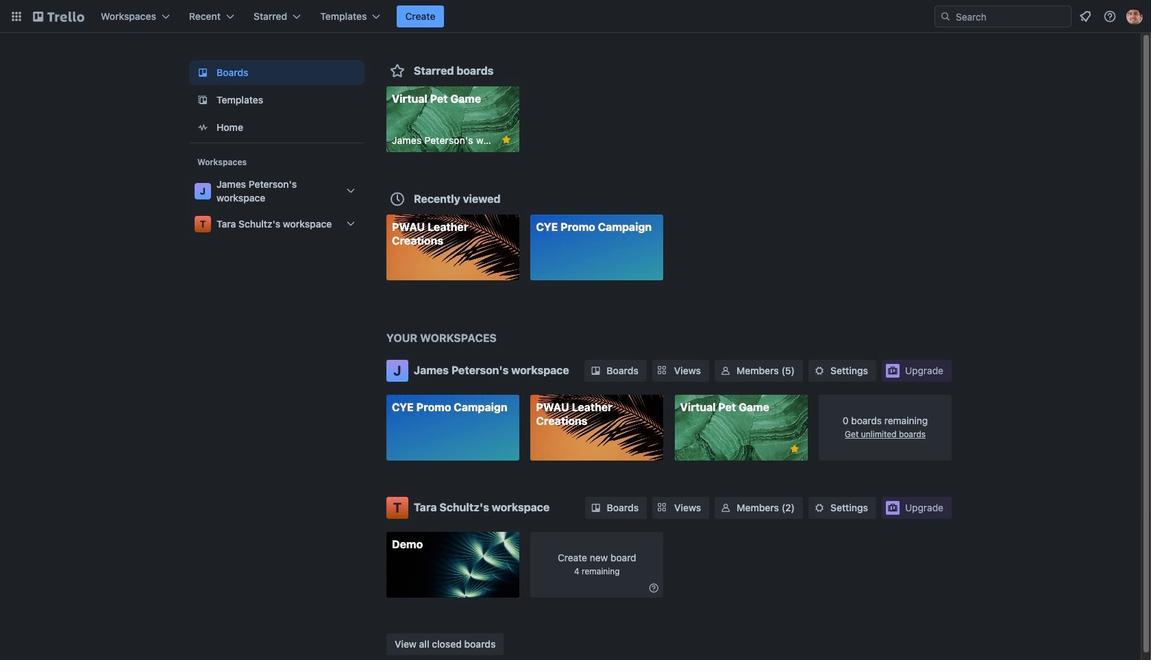 Task type: vqa. For each thing, say whether or not it's contained in the screenshot.
board image
yes



Task type: describe. For each thing, give the bounding box(es) containing it.
Search field
[[935, 5, 1072, 27]]

template board image
[[195, 92, 211, 108]]

2 horizontal spatial sm image
[[719, 364, 733, 378]]

open information menu image
[[1104, 10, 1117, 23]]

click to unstar this board. it will be removed from your starred list. image
[[500, 134, 513, 146]]

primary element
[[0, 0, 1152, 33]]

1 vertical spatial sm image
[[589, 501, 603, 514]]

search image
[[941, 11, 952, 22]]

board image
[[195, 64, 211, 81]]



Task type: locate. For each thing, give the bounding box(es) containing it.
home image
[[195, 119, 211, 136]]

james peterson (jamespeterson93) image
[[1127, 8, 1143, 25]]

back to home image
[[33, 5, 84, 27]]

sm image
[[719, 364, 733, 378], [589, 501, 603, 514], [647, 581, 661, 595]]

2 vertical spatial sm image
[[647, 581, 661, 595]]

1 horizontal spatial sm image
[[647, 581, 661, 595]]

0 notifications image
[[1078, 8, 1094, 25]]

sm image
[[589, 364, 603, 378], [813, 364, 827, 378], [719, 501, 733, 514], [813, 501, 827, 514]]

0 horizontal spatial sm image
[[589, 501, 603, 514]]

0 vertical spatial sm image
[[719, 364, 733, 378]]



